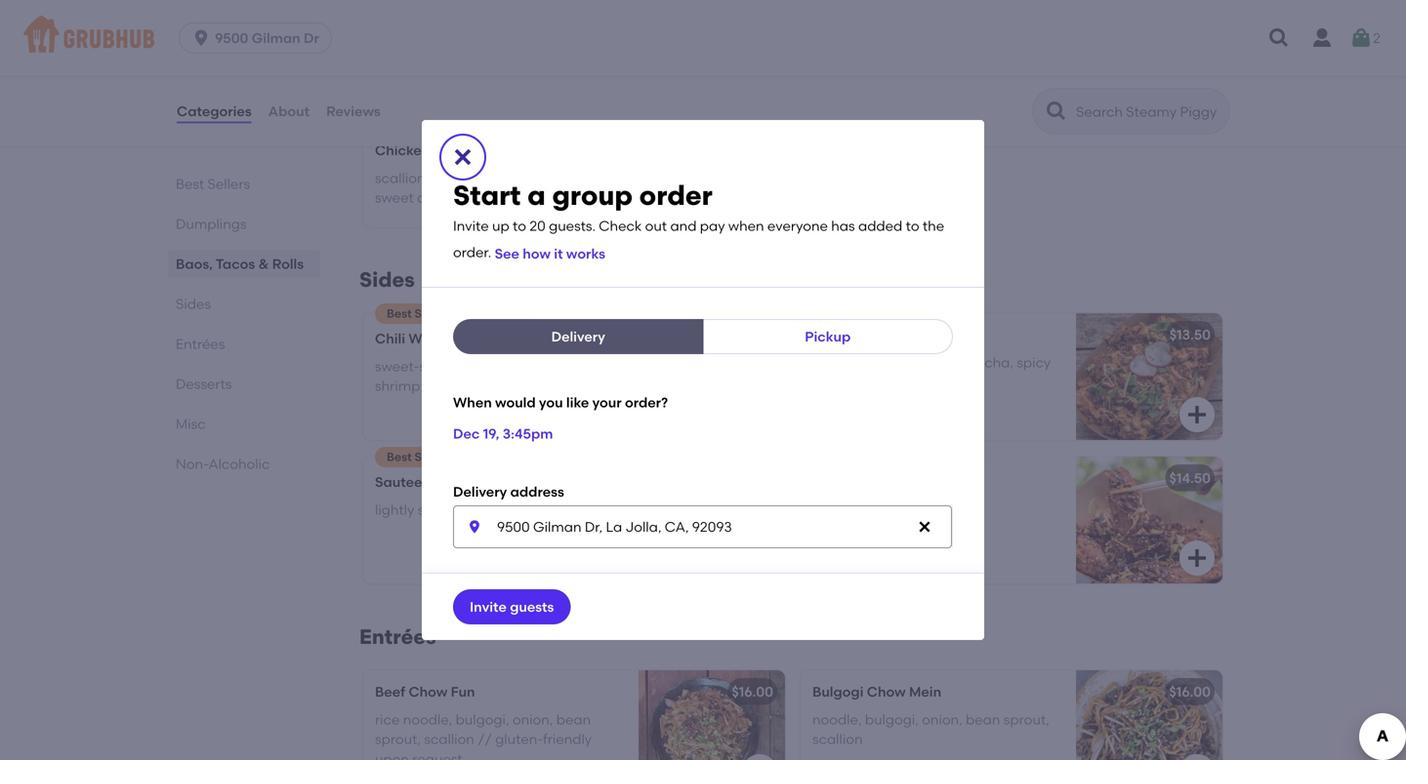 Task type: describe. For each thing, give the bounding box(es) containing it.
2 to from the left
[[906, 218, 920, 235]]

9500 gilman dr
[[215, 30, 319, 46]]

delivery for delivery
[[551, 328, 605, 345]]

bulgogi for bulgogi chow mein
[[813, 684, 864, 701]]

2 button
[[1350, 21, 1381, 56]]

about button
[[267, 76, 311, 147]]

bulgogi chow mein
[[813, 684, 942, 701]]

svg image for $13.50
[[1186, 403, 1209, 427]]

seller for wontons
[[415, 307, 447, 321]]

mayo,
[[813, 374, 854, 391]]

delivery address
[[453, 484, 564, 501]]

mein
[[909, 684, 942, 701]]

noodle, bulgogi, onion, bean sprout, scallion
[[813, 712, 1050, 748]]

chili,
[[417, 190, 447, 206]]

$14.50
[[1170, 470, 1211, 487]]

best for sauteed bok choy
[[387, 450, 412, 464]]

fried
[[844, 498, 875, 515]]

rice
[[375, 712, 400, 728]]

salt 'n pepper wings image
[[1076, 457, 1223, 584]]

order?
[[625, 395, 668, 411]]

dec 19, 3:45pm button
[[453, 417, 553, 452]]

bulgogi, inside bulgogi, kimchi, slaw, sriracha, spicy mayo, cilantro
[[813, 354, 866, 371]]

svg image for $14.50
[[1186, 547, 1209, 570]]

fries
[[867, 327, 899, 343]]

delivery for delivery address
[[453, 484, 507, 501]]

choy
[[463, 474, 499, 491]]

group
[[552, 179, 633, 212]]

desserts
[[176, 376, 232, 393]]

sprout, inside noodle, bulgogi, onion, bean sprout, scallion
[[1004, 712, 1050, 728]]

wok-fried with a kick
[[813, 498, 947, 515]]

out
[[645, 218, 667, 235]]

9500
[[215, 30, 248, 46]]

the
[[923, 218, 945, 235]]

19,
[[483, 426, 500, 442]]

sweet-
[[375, 358, 420, 375]]

onion, inside noodle, bulgogi, onion, bean sprout, scallion
[[922, 712, 963, 728]]

wok-
[[813, 498, 844, 515]]

mayo
[[488, 190, 525, 206]]

rolls
[[272, 256, 304, 273]]

order
[[639, 179, 713, 212]]

baos,
[[176, 256, 213, 273]]

sauteed bok choy
[[375, 474, 499, 491]]

bean inside noodle, bulgogi, onion, bean sprout, scallion
[[966, 712, 1001, 728]]

cabbage, inside the "scallion pancake, popcorn chicken, cabbage, sweet chili, spicy mayo"
[[612, 170, 677, 186]]

popcorn
[[494, 170, 551, 186]]

check
[[599, 218, 642, 235]]

noodle, inside rice noodle, bulgogi, onion, bean sprout, scallion // gluten-friendly upon request
[[403, 712, 452, 728]]

//
[[478, 732, 492, 748]]

Search Steamy Piggy search field
[[1074, 103, 1224, 121]]

cabbage, inside scallion pancake, bulgogi beef, onion, cabbage, cheese
[[627, 55, 692, 71]]

order.
[[453, 244, 492, 261]]

invite inside button
[[470, 599, 507, 616]]

would
[[495, 395, 536, 411]]

pickup
[[805, 328, 851, 345]]

invite inside start a group order invite up to 20 guests. check out and pay when everyone has added to the order.
[[453, 218, 489, 235]]

bulgogi
[[494, 55, 544, 71]]

bok
[[435, 474, 460, 491]]

wontons
[[409, 331, 468, 347]]

upon
[[375, 751, 409, 761]]

guests.
[[549, 218, 596, 235]]

0 horizontal spatial sides
[[176, 296, 211, 313]]

scallion pancake, bulgogi beef, onion, cabbage, cheese
[[375, 55, 692, 91]]

9500 gilman dr button
[[179, 22, 340, 54]]

baos, tacos & rolls
[[176, 256, 304, 273]]

pickup button
[[703, 319, 953, 354]]

chili
[[375, 331, 405, 347]]

best seller for sauteed
[[387, 450, 447, 464]]

1 to from the left
[[513, 218, 526, 235]]

sellers
[[208, 176, 250, 192]]

cilantro
[[857, 374, 908, 391]]

scallion inside noodle, bulgogi, onion, bean sprout, scallion
[[813, 732, 863, 748]]

friendly
[[543, 732, 592, 748]]

sauteed bok choy image
[[639, 457, 785, 584]]

a inside start a group order invite up to 20 guests. check out and pay when everyone has added to the order.
[[528, 179, 546, 212]]

onion, inside rice noodle, bulgogi, onion, bean sprout, scallion // gluten-friendly upon request
[[513, 712, 553, 728]]

$16.00 for noodle, bulgogi, onion, bean sprout, scallion
[[1170, 684, 1211, 701]]

slaw,
[[920, 354, 953, 371]]

with for fried
[[878, 498, 906, 515]]

works
[[566, 245, 606, 262]]

sprout, inside rice noodle, bulgogi, onion, bean sprout, scallion // gluten-friendly upon request
[[375, 732, 421, 748]]

everyone
[[768, 218, 828, 235]]

kick
[[921, 498, 947, 515]]

kimchi,
[[870, 354, 917, 371]]

spicy inside the "scallion pancake, popcorn chicken, cabbage, sweet chili, spicy mayo"
[[450, 190, 485, 206]]

1 horizontal spatial a
[[909, 498, 918, 515]]

main navigation navigation
[[0, 0, 1407, 76]]

see how it works button
[[495, 236, 606, 271]]

bulgogi, inside noodle, bulgogi, onion, bean sprout, scallion
[[865, 712, 919, 728]]

bulgogi chow mein image
[[1076, 671, 1223, 761]]

scallion inside the "scallion pancake, popcorn chicken, cabbage, sweet chili, spicy mayo"
[[375, 170, 425, 186]]

0 vertical spatial best
[[176, 176, 204, 192]]

pork
[[534, 358, 563, 375]]

wontons
[[424, 378, 480, 395]]

shrimp
[[375, 378, 420, 395]]

tacos
[[216, 256, 255, 273]]

lightly
[[375, 502, 414, 518]]

non-
[[176, 456, 209, 473]]

lightly sautéed with garlic
[[375, 502, 544, 518]]

dumplings
[[176, 216, 247, 232]]

when
[[729, 218, 764, 235]]

noodle, inside noodle, bulgogi, onion, bean sprout, scallion
[[813, 712, 862, 728]]



Task type: locate. For each thing, give the bounding box(es) containing it.
0 horizontal spatial sprout,
[[375, 732, 421, 748]]

1 horizontal spatial $16.00
[[1170, 684, 1211, 701]]

1 vertical spatial sides
[[176, 296, 211, 313]]

0 vertical spatial seller
[[415, 307, 447, 321]]

has
[[831, 218, 855, 235]]

1 horizontal spatial bean
[[966, 712, 1001, 728]]

misc
[[176, 416, 206, 433]]

onion, down the 'mein'
[[922, 712, 963, 728]]

sprout,
[[1004, 712, 1050, 728], [375, 732, 421, 748]]

$13.50
[[1170, 327, 1211, 343]]

svg image
[[1268, 26, 1291, 50], [1350, 26, 1373, 50], [192, 28, 211, 48], [748, 75, 772, 99], [451, 145, 475, 169], [467, 520, 483, 535], [917, 520, 933, 535], [748, 547, 772, 570]]

delivery up lightly sautéed with garlic
[[453, 484, 507, 501]]

search icon image
[[1045, 100, 1069, 123]]

$16.00
[[732, 684, 774, 701], [1170, 684, 1211, 701]]

svg image down $14.50
[[1186, 547, 1209, 570]]

2 vertical spatial svg image
[[1186, 547, 1209, 570]]

delivery up the pork
[[551, 328, 605, 345]]

cabbage,
[[627, 55, 692, 71], [612, 170, 677, 186]]

you
[[539, 395, 563, 411]]

chicken
[[375, 142, 430, 159]]

1 vertical spatial best
[[387, 307, 412, 321]]

spicy right sriracha,
[[1017, 354, 1051, 371]]

1 vertical spatial best seller
[[387, 450, 447, 464]]

with
[[878, 498, 906, 515], [475, 502, 503, 518]]

2 bean from the left
[[966, 712, 1001, 728]]

seller up wontons
[[415, 307, 447, 321]]

0 vertical spatial pancake,
[[429, 55, 491, 71]]

$16.00 for rice noodle, bulgogi, onion, bean sprout, scallion // gluten-friendly upon request
[[732, 684, 774, 701]]

0 vertical spatial sprout,
[[1004, 712, 1050, 728]]

invite up order.
[[453, 218, 489, 235]]

onion,
[[584, 55, 624, 71], [513, 712, 553, 728], [922, 712, 963, 728]]

seller for bok
[[415, 450, 447, 464]]

0 vertical spatial svg image
[[1186, 75, 1209, 99]]

1 vertical spatial a
[[909, 498, 918, 515]]

when would you like your order?
[[453, 395, 668, 411]]

noodle,
[[403, 712, 452, 728], [813, 712, 862, 728]]

noodle, down 'bulgogi chow mein'
[[813, 712, 862, 728]]

roll
[[433, 142, 458, 159]]

delivery inside delivery button
[[551, 328, 605, 345]]

cabbage, up out
[[612, 170, 677, 186]]

sides
[[359, 268, 415, 293], [176, 296, 211, 313]]

chili wontons image
[[639, 314, 785, 441]]

0 vertical spatial bulgogi
[[813, 327, 864, 343]]

0 vertical spatial invite
[[453, 218, 489, 235]]

onion, up 'gluten-'
[[513, 712, 553, 728]]

20
[[530, 218, 546, 235]]

1 bean from the left
[[557, 712, 591, 728]]

bulgogi left fries
[[813, 327, 864, 343]]

chow left 'fun'
[[409, 684, 448, 701]]

guests
[[510, 599, 554, 616]]

fun
[[451, 684, 475, 701]]

& left rolls
[[258, 256, 269, 273]]

added
[[859, 218, 903, 235]]

bulgogi
[[813, 327, 864, 343], [813, 684, 864, 701]]

0 vertical spatial sides
[[359, 268, 415, 293]]

chili
[[457, 358, 483, 375]]

1 seller from the top
[[415, 307, 447, 321]]

beef,
[[548, 55, 580, 71]]

best up sauteed
[[387, 450, 412, 464]]

non-alcoholic
[[176, 456, 270, 473]]

0 horizontal spatial delivery
[[453, 484, 507, 501]]

scallion inside scallion pancake, bulgogi beef, onion, cabbage, cheese
[[375, 55, 425, 71]]

best up chili
[[387, 307, 412, 321]]

1 horizontal spatial &
[[567, 358, 577, 375]]

sides up chili
[[359, 268, 415, 293]]

chow for bulgogi
[[867, 684, 906, 701]]

sauce,
[[487, 358, 530, 375]]

beef chow fun
[[375, 684, 475, 701]]

noodle, down beef chow fun
[[403, 712, 452, 728]]

pancake, for chili,
[[429, 170, 491, 186]]

to left the
[[906, 218, 920, 235]]

0 vertical spatial best seller
[[387, 307, 447, 321]]

sweet-spicy chili sauce, pork & shrimp wontons
[[375, 358, 577, 395]]

dec 19, 3:45pm
[[453, 426, 553, 442]]

beef chow fun image
[[639, 671, 785, 761]]

best for chili wontons
[[387, 307, 412, 321]]

bulgogi, down 'bulgogi chow mein'
[[865, 712, 919, 728]]

reviews
[[326, 103, 381, 120]]

3:45pm
[[503, 426, 553, 442]]

bulgogi, up mayo,
[[813, 354, 866, 371]]

2 svg image from the top
[[1186, 403, 1209, 427]]

1 horizontal spatial sprout,
[[1004, 712, 1050, 728]]

scallion up the request
[[424, 732, 475, 748]]

pancake, down roll
[[429, 170, 491, 186]]

bulgogi, inside rice noodle, bulgogi, onion, bean sprout, scallion // gluten-friendly upon request
[[456, 712, 509, 728]]

1 vertical spatial invite
[[470, 599, 507, 616]]

best seller for chili
[[387, 307, 447, 321]]

request
[[412, 751, 463, 761]]

1 chow from the left
[[409, 684, 448, 701]]

2 $16.00 from the left
[[1170, 684, 1211, 701]]

0 horizontal spatial &
[[258, 256, 269, 273]]

scallion up sweet
[[375, 170, 425, 186]]

1 vertical spatial entrées
[[359, 625, 436, 650]]

see how it works
[[495, 245, 606, 262]]

1 svg image from the top
[[1186, 75, 1209, 99]]

your
[[593, 395, 622, 411]]

0 horizontal spatial a
[[528, 179, 546, 212]]

entrées up desserts at the left of page
[[176, 336, 225, 353]]

0 horizontal spatial bean
[[557, 712, 591, 728]]

with right fried
[[878, 498, 906, 515]]

a left "kick"
[[909, 498, 918, 515]]

2 horizontal spatial onion,
[[922, 712, 963, 728]]

0 horizontal spatial $16.00
[[732, 684, 774, 701]]

how
[[523, 245, 551, 262]]

chow for beef
[[409, 684, 448, 701]]

gluten-
[[495, 732, 543, 748]]

1 best seller from the top
[[387, 307, 447, 321]]

2 vertical spatial best
[[387, 450, 412, 464]]

best seller up sauteed
[[387, 450, 447, 464]]

0 horizontal spatial with
[[475, 502, 503, 518]]

onion, right beef,
[[584, 55, 624, 71]]

start a group order invite up to 20 guests. check out and pay when everyone has added to the order.
[[453, 179, 945, 261]]

scallion pancake, popcorn chicken, cabbage, sweet chili, spicy mayo
[[375, 170, 677, 206]]

entrées up beef
[[359, 625, 436, 650]]

svg image up search steamy piggy search field
[[1186, 75, 1209, 99]]

1 horizontal spatial entrées
[[359, 625, 436, 650]]

scallion
[[375, 55, 425, 71], [375, 170, 425, 186], [424, 732, 475, 748], [813, 732, 863, 748]]

2 seller from the top
[[415, 450, 447, 464]]

chow left the 'mein'
[[867, 684, 906, 701]]

best seller up the chili wontons
[[387, 307, 447, 321]]

best left sellers
[[176, 176, 204, 192]]

3 svg image from the top
[[1186, 547, 1209, 570]]

svg image up $14.50
[[1186, 403, 1209, 427]]

1 vertical spatial svg image
[[1186, 403, 1209, 427]]

& right the pork
[[567, 358, 577, 375]]

spicy right chili,
[[450, 190, 485, 206]]

dr
[[304, 30, 319, 46]]

2 chow from the left
[[867, 684, 906, 701]]

and
[[671, 218, 697, 235]]

& inside the sweet-spicy chili sauce, pork & shrimp wontons
[[567, 358, 577, 375]]

0 vertical spatial &
[[258, 256, 269, 273]]

1 $16.00 from the left
[[732, 684, 774, 701]]

with for sautéed
[[475, 502, 503, 518]]

0 horizontal spatial to
[[513, 218, 526, 235]]

invite guests button
[[453, 590, 571, 625]]

2 best seller from the top
[[387, 450, 447, 464]]

pancake, inside scallion pancake, bulgogi beef, onion, cabbage, cheese
[[429, 55, 491, 71]]

sweet
[[375, 190, 414, 206]]

bulgogi for bulgogi fries
[[813, 327, 864, 343]]

scallion down 'bulgogi chow mein'
[[813, 732, 863, 748]]

0 vertical spatial entrées
[[176, 336, 225, 353]]

bulgogi, kimchi, slaw, sriracha, spicy mayo, cilantro
[[813, 354, 1051, 391]]

1 horizontal spatial to
[[906, 218, 920, 235]]

pancake, for cheese
[[429, 55, 491, 71]]

0 horizontal spatial noodle,
[[403, 712, 452, 728]]

1 vertical spatial delivery
[[453, 484, 507, 501]]

invite guests
[[470, 599, 554, 616]]

pay
[[700, 218, 725, 235]]

categories
[[177, 103, 252, 120]]

sautéed
[[418, 502, 472, 518]]

bean
[[557, 712, 591, 728], [966, 712, 1001, 728]]

2 pancake, from the top
[[429, 170, 491, 186]]

0 horizontal spatial entrées
[[176, 336, 225, 353]]

gilman
[[252, 30, 300, 46]]

0 vertical spatial cabbage,
[[627, 55, 692, 71]]

a
[[528, 179, 546, 212], [909, 498, 918, 515]]

pancake, inside the "scallion pancake, popcorn chicken, cabbage, sweet chili, spicy mayo"
[[429, 170, 491, 186]]

0 horizontal spatial chow
[[409, 684, 448, 701]]

spicy
[[450, 190, 485, 206], [1017, 354, 1051, 371], [420, 358, 454, 375]]

scallion inside rice noodle, bulgogi, onion, bean sprout, scallion // gluten-friendly upon request
[[424, 732, 475, 748]]

about
[[268, 103, 310, 120]]

1 horizontal spatial delivery
[[551, 328, 605, 345]]

entrées
[[176, 336, 225, 353], [359, 625, 436, 650]]

spicy inside the sweet-spicy chili sauce, pork & shrimp wontons
[[420, 358, 454, 375]]

scallion up cheese
[[375, 55, 425, 71]]

reviews button
[[325, 76, 382, 147]]

1 vertical spatial seller
[[415, 450, 447, 464]]

2 bulgogi from the top
[[813, 684, 864, 701]]

0 vertical spatial a
[[528, 179, 546, 212]]

1 horizontal spatial chow
[[867, 684, 906, 701]]

cabbage, right beef,
[[627, 55, 692, 71]]

1 vertical spatial cabbage,
[[612, 170, 677, 186]]

1 horizontal spatial noodle,
[[813, 712, 862, 728]]

2 noodle, from the left
[[813, 712, 862, 728]]

1 vertical spatial sprout,
[[375, 732, 421, 748]]

start
[[453, 179, 521, 212]]

bulgogi, up //
[[456, 712, 509, 728]]

categories button
[[176, 76, 253, 147]]

1 bulgogi from the top
[[813, 327, 864, 343]]

bean inside rice noodle, bulgogi, onion, bean sprout, scallion // gluten-friendly upon request
[[557, 712, 591, 728]]

bulgogi left the 'mein'
[[813, 684, 864, 701]]

rice noodle, bulgogi, onion, bean sprout, scallion // gluten-friendly upon request
[[375, 712, 592, 761]]

bulgogi fries
[[813, 327, 899, 343]]

delivery
[[551, 328, 605, 345], [453, 484, 507, 501]]

scallion pancake, bulgogi beef, onion, cabbage, cheese button
[[363, 14, 785, 112]]

1 pancake, from the top
[[429, 55, 491, 71]]

bulgogi fries image
[[1076, 314, 1223, 441]]

1 horizontal spatial onion,
[[584, 55, 624, 71]]

0 vertical spatial delivery
[[551, 328, 605, 345]]

onion, inside scallion pancake, bulgogi beef, onion, cabbage, cheese
[[584, 55, 624, 71]]

1 horizontal spatial with
[[878, 498, 906, 515]]

to left 20
[[513, 218, 526, 235]]

sriracha,
[[956, 354, 1014, 371]]

1 vertical spatial &
[[567, 358, 577, 375]]

1 horizontal spatial sides
[[359, 268, 415, 293]]

Search Address search field
[[453, 506, 952, 549]]

chili wontons
[[375, 331, 468, 347]]

spicy up wontons
[[420, 358, 454, 375]]

chicken,
[[554, 170, 609, 186]]

with down delivery address
[[475, 502, 503, 518]]

invite left guests
[[470, 599, 507, 616]]

alcoholic
[[209, 456, 270, 473]]

1 vertical spatial pancake,
[[429, 170, 491, 186]]

best sellers
[[176, 176, 250, 192]]

pancake, left bulgogi
[[429, 55, 491, 71]]

seller
[[415, 307, 447, 321], [415, 450, 447, 464]]

1 noodle, from the left
[[403, 712, 452, 728]]

spicy inside bulgogi, kimchi, slaw, sriracha, spicy mayo, cilantro
[[1017, 354, 1051, 371]]

a right mayo
[[528, 179, 546, 212]]

seller up sauteed bok choy
[[415, 450, 447, 464]]

address
[[510, 484, 564, 501]]

sides down baos,
[[176, 296, 211, 313]]

it
[[554, 245, 563, 262]]

1 vertical spatial bulgogi
[[813, 684, 864, 701]]

0 horizontal spatial onion,
[[513, 712, 553, 728]]

chicken roll
[[375, 142, 458, 159]]

when
[[453, 395, 492, 411]]

svg image
[[1186, 75, 1209, 99], [1186, 403, 1209, 427], [1186, 547, 1209, 570]]

see
[[495, 245, 520, 262]]

svg image inside 9500 gilman dr button
[[192, 28, 211, 48]]

dec
[[453, 426, 480, 442]]

svg image inside 2 button
[[1350, 26, 1373, 50]]



Task type: vqa. For each thing, say whether or not it's contained in the screenshot.
spicy
yes



